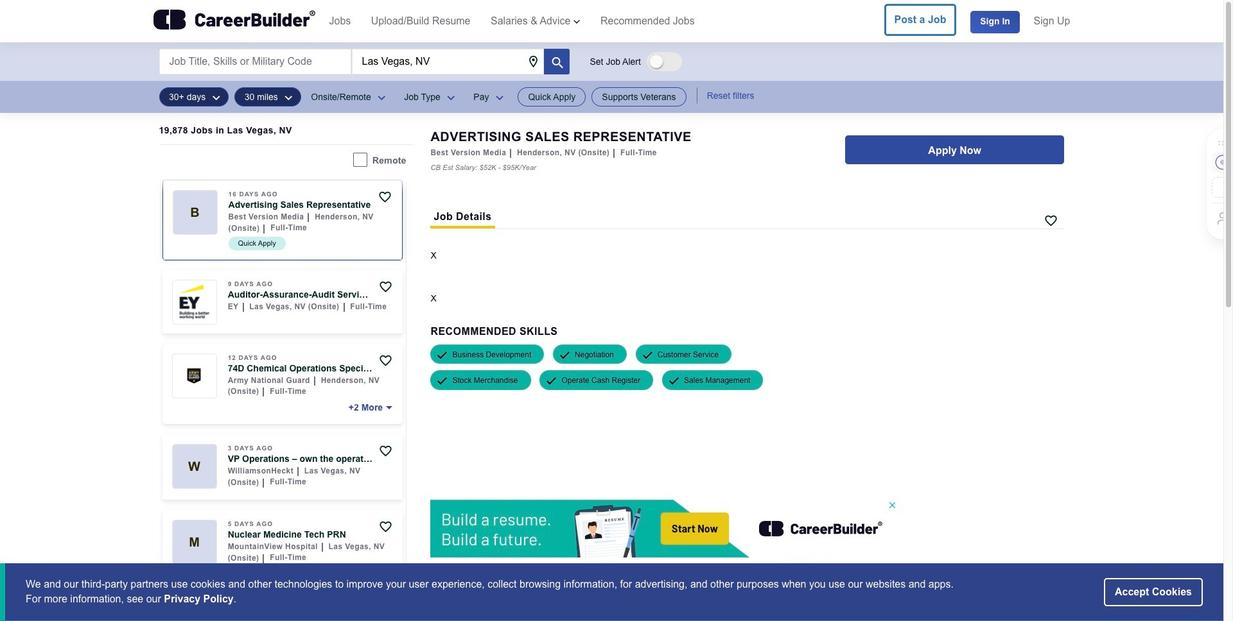 Task type: describe. For each thing, give the bounding box(es) containing it.
advertisement element
[[431, 500, 898, 558]]



Task type: locate. For each thing, give the bounding box(es) containing it.
Job search keywords text field
[[159, 49, 351, 75]]

tab panel
[[431, 229, 1065, 622]]

tabs tab list
[[431, 211, 495, 229]]

Job search location text field
[[352, 49, 544, 75]]

careerbuilder - we're building for you image
[[153, 10, 315, 30]]



